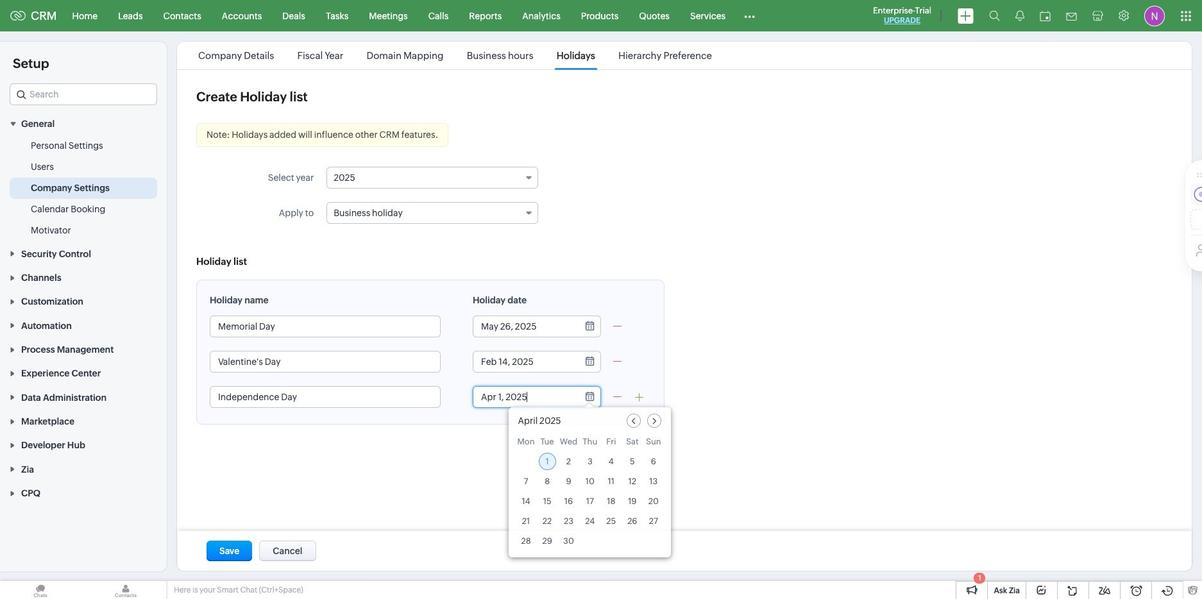 Task type: vqa. For each thing, say whether or not it's contained in the screenshot.
MMM d, yyyy "text box" corresponding to 1st Holiday name text box from the top of the page
yes



Task type: describe. For each thing, give the bounding box(es) containing it.
chats image
[[0, 581, 81, 599]]

Search text field
[[10, 84, 157, 105]]

none field the search
[[10, 83, 157, 105]]

friday column header
[[603, 437, 620, 451]]

search element
[[982, 0, 1008, 31]]

5 row from the top
[[518, 513, 663, 530]]

Other Modules field
[[736, 5, 764, 26]]

mmm d, yyyy text field for second holiday name text field from the top of the page
[[474, 387, 576, 408]]

sunday column header
[[645, 437, 663, 451]]

mmm d, yyyy text field for 1st holiday name text field
[[474, 352, 576, 372]]

mails element
[[1059, 1, 1085, 30]]

4 row from the top
[[518, 493, 663, 510]]

create menu element
[[951, 0, 982, 31]]

6 row from the top
[[518, 533, 663, 550]]

signals element
[[1008, 0, 1033, 31]]

mails image
[[1067, 13, 1078, 20]]

1 holiday name text field from the top
[[211, 352, 440, 372]]

saturday column header
[[624, 437, 641, 451]]



Task type: locate. For each thing, give the bounding box(es) containing it.
calendar image
[[1040, 11, 1051, 21]]

cell
[[518, 453, 535, 470]]

None field
[[10, 83, 157, 105], [327, 167, 539, 189], [327, 202, 539, 224], [327, 167, 539, 189], [327, 202, 539, 224]]

monday column header
[[518, 437, 535, 451]]

grid
[[509, 435, 672, 558]]

mmm d, yyyy text field down mmm d, yyyy text field
[[474, 352, 576, 372]]

create menu image
[[958, 8, 974, 23]]

MMM d, yyyy text field
[[474, 352, 576, 372], [474, 387, 576, 408]]

tuesday column header
[[539, 437, 556, 451]]

profile image
[[1145, 5, 1166, 26]]

wednesday column header
[[560, 437, 578, 451]]

1 vertical spatial mmm d, yyyy text field
[[474, 387, 576, 408]]

Holiday name text field
[[211, 352, 440, 372], [211, 387, 440, 408]]

contacts image
[[85, 581, 166, 599]]

3 row from the top
[[518, 473, 663, 490]]

1 mmm d, yyyy text field from the top
[[474, 352, 576, 372]]

2 holiday name text field from the top
[[211, 387, 440, 408]]

list
[[187, 42, 724, 69]]

MMM d, yyyy text field
[[474, 316, 576, 337]]

2 row from the top
[[518, 453, 663, 470]]

1 row from the top
[[518, 437, 663, 451]]

signals image
[[1016, 10, 1025, 21]]

search image
[[990, 10, 1001, 21]]

0 vertical spatial holiday name text field
[[211, 352, 440, 372]]

row
[[518, 437, 663, 451], [518, 453, 663, 470], [518, 473, 663, 490], [518, 493, 663, 510], [518, 513, 663, 530], [518, 533, 663, 550]]

profile element
[[1137, 0, 1173, 31]]

thursday column header
[[582, 437, 599, 451]]

mmm d, yyyy text field up monday column header
[[474, 387, 576, 408]]

region
[[0, 136, 167, 242]]

2 mmm d, yyyy text field from the top
[[474, 387, 576, 408]]

0 vertical spatial mmm d, yyyy text field
[[474, 352, 576, 372]]

Holiday name text field
[[211, 316, 440, 337]]

1 vertical spatial holiday name text field
[[211, 387, 440, 408]]



